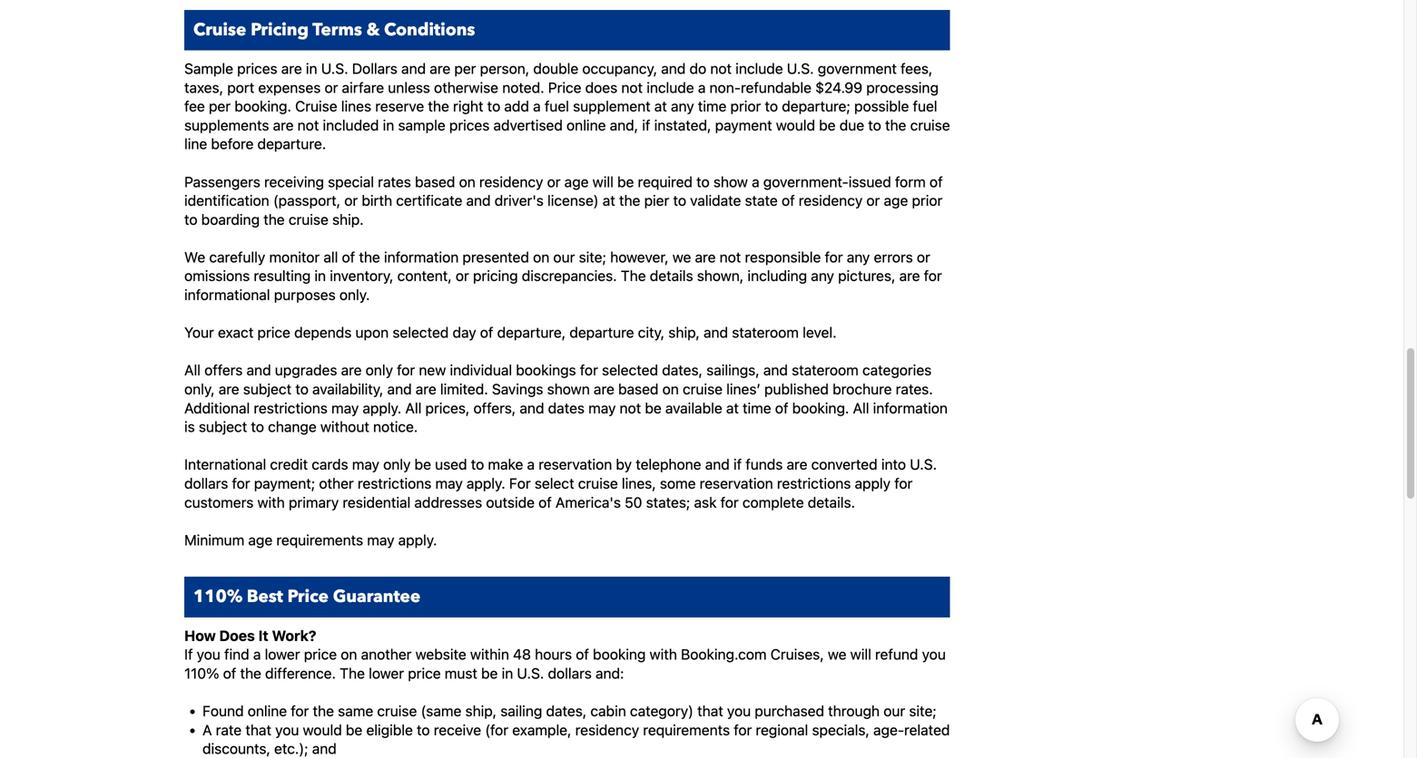 Task type: describe. For each thing, give the bounding box(es) containing it.
our inside we carefully monitor all of the information presented on our site; however, we are not responsible for any errors or omissions resulting in inventory, content, or pricing discrepancies. the details shown, including any pictures, are for informational purposes only.
[[553, 249, 575, 266]]

age-
[[873, 722, 904, 739]]

and inside the found online for the same cruise (same ship, sailing dates, cabin category) that you purchased through our site; a rate that you would be eligible to receive (for example, residency requirements for regional specials, age-related discounts, etc.); and
[[312, 741, 337, 758]]

for right pictures,
[[924, 268, 942, 285]]

are up 'departure.'
[[273, 117, 294, 134]]

0 horizontal spatial price
[[287, 586, 329, 609]]

would inside sample prices are in u.s. dollars and are per person, double occupancy, and do not include u.s. government fees, taxes, port expenses or airfare unless otherwise noted. price does not include a non-refundable $24.99 processing fee per booking. cruise lines reserve the right to add a fuel supplement at any time prior to departure; possible fuel supplements are not included in sample prices advertised online and, if instated, payment would be due to the cruise line before departure.
[[776, 117, 815, 134]]

presented
[[462, 249, 529, 266]]

however,
[[610, 249, 669, 266]]

unless
[[388, 79, 430, 96]]

110% best price guarantee
[[193, 586, 420, 609]]

telephone
[[636, 456, 701, 474]]

and inside international credit cards may only be used to make a reservation by telephone and if funds are converted into u.s. dollars for payment; other restrictions may apply. for select cruise lines, some reservation restrictions apply for customers with primary residential addresses outside of america's 50 states; ask for complete details.
[[705, 456, 730, 474]]

110% inside the how does it work? if you find a lower price on another website within 48 hours of booking with booking.com cruises, we will refund you 110% of the difference. the lower price must be in u.s. dollars and:
[[184, 665, 219, 683]]

2 vertical spatial age
[[248, 532, 273, 549]]

the inside we carefully monitor all of the information presented on our site; however, we are not responsible for any errors or omissions resulting in inventory, content, or pricing discrepancies. the details shown, including any pictures, are for informational purposes only.
[[621, 268, 646, 285]]

for down into at the bottom
[[894, 475, 913, 492]]

to left 'add'
[[487, 98, 500, 115]]

may right dates at the bottom of the page
[[588, 400, 616, 417]]

dates
[[548, 400, 585, 417]]

1 vertical spatial include
[[647, 79, 694, 96]]

terms
[[313, 18, 362, 42]]

due
[[839, 117, 864, 134]]

in down reserve
[[383, 117, 394, 134]]

primary
[[289, 494, 339, 511]]

without
[[320, 419, 369, 436]]

not down occupancy,
[[621, 79, 643, 96]]

to down upgrades
[[295, 381, 309, 398]]

0 vertical spatial lower
[[265, 647, 300, 664]]

purchased
[[755, 703, 824, 720]]

and inside passengers receiving special rates based on residency or age will be required to show a government-issued form of identification (passport, or birth certificate and driver's license) at the pier to validate state of residency or age prior to boarding the cruise ship.
[[466, 192, 491, 209]]

or down special
[[344, 192, 358, 209]]

are right shown on the bottom left of page
[[594, 381, 614, 398]]

2 vertical spatial any
[[811, 268, 834, 285]]

we carefully monitor all of the information presented on our site; however, we are not responsible for any errors or omissions resulting in inventory, content, or pricing discrepancies. the details shown, including any pictures, are for informational purposes only.
[[184, 249, 942, 304]]

are up otherwise
[[430, 60, 450, 77]]

will inside passengers receiving special rates based on residency or age will be required to show a government-issued form of identification (passport, or birth certificate and driver's license) at the pier to validate state of residency or age prior to boarding the cruise ship.
[[593, 173, 614, 190]]

u.s. up airfare
[[321, 60, 348, 77]]

0 vertical spatial ship,
[[668, 324, 700, 341]]

for down international
[[232, 475, 250, 492]]

you right if
[[197, 647, 220, 664]]

rates.
[[896, 381, 933, 398]]

cruise inside passengers receiving special rates based on residency or age will be required to show a government-issued form of identification (passport, or birth certificate and driver's license) at the pier to validate state of residency or age prior to boarding the cruise ship.
[[289, 211, 328, 228]]

and:
[[596, 665, 624, 683]]

work?
[[272, 628, 316, 645]]

be inside the how does it work? if you find a lower price on another website within 48 hours of booking with booking.com cruises, we will refund you 110% of the difference. the lower price must be in u.s. dollars and:
[[481, 665, 498, 683]]

1 horizontal spatial per
[[454, 60, 476, 77]]

how does it work? if you find a lower price on another website within 48 hours of booking with booking.com cruises, we will refund you 110% of the difference. the lower price must be in u.s. dollars and:
[[184, 628, 946, 683]]

pricing
[[473, 268, 518, 285]]

in up expenses
[[306, 60, 317, 77]]

are up expenses
[[281, 60, 302, 77]]

upgrades
[[275, 362, 337, 379]]

outside
[[486, 494, 535, 511]]

upon
[[355, 324, 389, 341]]

non-
[[710, 79, 741, 96]]

to up validate at the top
[[696, 173, 710, 190]]

dollars inside the how does it work? if you find a lower price on another website within 48 hours of booking with booking.com cruises, we will refund you 110% of the difference. the lower price must be in u.s. dollars and:
[[548, 665, 592, 683]]

on inside we carefully monitor all of the information presented on our site; however, we are not responsible for any errors or omissions resulting in inventory, content, or pricing discrepancies. the details shown, including any pictures, are for informational purposes only.
[[533, 249, 549, 266]]

u.s. inside international credit cards may only be used to make a reservation by telephone and if funds are converted into u.s. dollars for payment; other restrictions may apply. for select cruise lines, some reservation restrictions apply for customers with primary residential addresses outside of america's 50 states; ask for complete details.
[[910, 456, 937, 474]]

individual
[[450, 362, 512, 379]]

rates
[[378, 173, 411, 190]]

purposes
[[274, 286, 336, 304]]

for up pictures,
[[825, 249, 843, 266]]

in inside we carefully monitor all of the information presented on our site; however, we are not responsible for any errors or omissions resulting in inventory, content, or pricing discrepancies. the details shown, including any pictures, are for informational purposes only.
[[314, 268, 326, 285]]

on inside all offers and upgrades are only for new individual bookings for selected dates, sailings, and stateroom categories only, are subject to availability, and are limited. savings shown are based on cruise lines' published brochure rates. additional restrictions may apply. all prices, offers, and dates may not be available at time of booking. all information is subject to change without notice.
[[662, 381, 679, 398]]

booking. inside sample prices are in u.s. dollars and are per person, double occupancy, and do not include u.s. government fees, taxes, port expenses or airfare unless otherwise noted. price does not include a non-refundable $24.99 processing fee per booking. cruise lines reserve the right to add a fuel supplement at any time prior to departure; possible fuel supplements are not included in sample prices advertised online and, if instated, payment would be due to the cruise line before departure.
[[234, 98, 291, 115]]

only,
[[184, 381, 215, 398]]

and up published
[[763, 362, 788, 379]]

may down residential
[[367, 532, 394, 549]]

limited.
[[440, 381, 488, 398]]

hours
[[535, 647, 572, 664]]

price inside sample prices are in u.s. dollars and are per person, double occupancy, and do not include u.s. government fees, taxes, port expenses or airfare unless otherwise noted. price does not include a non-refundable $24.99 processing fee per booking. cruise lines reserve the right to add a fuel supplement at any time prior to departure; possible fuel supplements are not included in sample prices advertised online and, if instated, payment would be due to the cruise line before departure.
[[548, 79, 581, 96]]

0 vertical spatial selected
[[392, 324, 449, 341]]

a
[[202, 722, 212, 739]]

availability,
[[312, 381, 383, 398]]

are up availability,
[[341, 362, 362, 379]]

how
[[184, 628, 216, 645]]

certificate
[[396, 192, 462, 209]]

payment;
[[254, 475, 315, 492]]

0 horizontal spatial all
[[184, 362, 201, 379]]

be inside international credit cards may only be used to make a reservation by telephone and if funds are converted into u.s. dollars for payment; other restrictions may apply. for select cruise lines, some reservation restrictions apply for customers with primary residential addresses outside of america's 50 states; ask for complete details.
[[414, 456, 431, 474]]

validate
[[690, 192, 741, 209]]

2 horizontal spatial residency
[[799, 192, 863, 209]]

cabin
[[590, 703, 626, 720]]

of right the day
[[480, 324, 493, 341]]

by
[[616, 456, 632, 474]]

passengers receiving special rates based on residency or age will be required to show a government-issued form of identification (passport, or birth certificate and driver's license) at the pier to validate state of residency or age prior to boarding the cruise ship.
[[184, 173, 943, 228]]

1 horizontal spatial that
[[697, 703, 723, 720]]

only inside international credit cards may only be used to make a reservation by telephone and if funds are converted into u.s. dollars for payment; other restrictions may apply. for select cruise lines, some reservation restrictions apply for customers with primary residential addresses outside of america's 50 states; ask for complete details.
[[383, 456, 411, 474]]

a down do
[[698, 79, 706, 96]]

minimum
[[184, 532, 244, 549]]

the up sample
[[428, 98, 449, 115]]

change
[[268, 419, 317, 436]]

time inside all offers and upgrades are only for new individual bookings for selected dates, sailings, and stateroom categories only, are subject to availability, and are limited. savings shown are based on cruise lines' published brochure rates. additional restrictions may apply. all prices, offers, and dates may not be available at time of booking. all information is subject to change without notice.
[[743, 400, 771, 417]]

boarding
[[201, 211, 260, 228]]

cruise inside all offers and upgrades are only for new individual bookings for selected dates, sailings, and stateroom categories only, are subject to availability, and are limited. savings shown are based on cruise lines' published brochure rates. additional restrictions may apply. all prices, offers, and dates may not be available at time of booking. all information is subject to change without notice.
[[683, 381, 723, 398]]

apply
[[855, 475, 891, 492]]

2 vertical spatial apply.
[[398, 532, 437, 549]]

for down difference.
[[291, 703, 309, 720]]

the inside the how does it work? if you find a lower price on another website within 48 hours of booking with booking.com cruises, we will refund you 110% of the difference. the lower price must be in u.s. dollars and:
[[240, 665, 261, 683]]

inventory,
[[330, 268, 394, 285]]

information inside we carefully monitor all of the information presented on our site; however, we are not responsible for any errors or omissions resulting in inventory, content, or pricing discrepancies. the details shown, including any pictures, are for informational purposes only.
[[384, 249, 459, 266]]

make
[[488, 456, 523, 474]]

are down offers at the left top of page
[[219, 381, 239, 398]]

stateroom inside all offers and upgrades are only for new individual bookings for selected dates, sailings, and stateroom categories only, are subject to availability, and are limited. savings shown are based on cruise lines' published brochure rates. additional restrictions may apply. all prices, offers, and dates may not be available at time of booking. all information is subject to change without notice.
[[792, 362, 859, 379]]

2 horizontal spatial restrictions
[[777, 475, 851, 492]]

50
[[625, 494, 642, 511]]

will inside the how does it work? if you find a lower price on another website within 48 hours of booking with booking.com cruises, we will refund you 110% of the difference. the lower price must be in u.s. dollars and:
[[850, 647, 871, 664]]

0 horizontal spatial per
[[209, 98, 231, 115]]

refund
[[875, 647, 918, 664]]

another
[[361, 647, 412, 664]]

or left pricing on the top
[[456, 268, 469, 285]]

1 vertical spatial prices
[[449, 117, 490, 134]]

offers
[[204, 362, 243, 379]]

prior inside passengers receiving special rates based on residency or age will be required to show a government-issued form of identification (passport, or birth certificate and driver's license) at the pier to validate state of residency or age prior to boarding the cruise ship.
[[912, 192, 943, 209]]

you left purchased
[[727, 703, 751, 720]]

based inside all offers and upgrades are only for new individual bookings for selected dates, sailings, and stateroom categories only, are subject to availability, and are limited. savings shown are based on cruise lines' published brochure rates. additional restrictions may apply. all prices, offers, and dates may not be available at time of booking. all information is subject to change without notice.
[[618, 381, 659, 398]]

savings
[[492, 381, 543, 398]]

are down errors
[[899, 268, 920, 285]]

for right ask
[[721, 494, 739, 511]]

within
[[470, 647, 509, 664]]

cruise inside international credit cards may only be used to make a reservation by telephone and if funds are converted into u.s. dollars for payment; other restrictions may apply. for select cruise lines, some reservation restrictions apply for customers with primary residential addresses outside of america's 50 states; ask for complete details.
[[578, 475, 618, 492]]

double
[[533, 60, 578, 77]]

are down new
[[416, 381, 436, 398]]

the down (passport,
[[263, 211, 285, 228]]

sample
[[398, 117, 445, 134]]

or up license)
[[547, 173, 561, 190]]

at inside all offers and upgrades are only for new individual bookings for selected dates, sailings, and stateroom categories only, are subject to availability, and are limited. savings shown are based on cruise lines' published brochure rates. additional restrictions may apply. all prices, offers, and dates may not be available at time of booking. all information is subject to change without notice.
[[726, 400, 739, 417]]

be inside all offers and upgrades are only for new individual bookings for selected dates, sailings, and stateroom categories only, are subject to availability, and are limited. savings shown are based on cruise lines' published brochure rates. additional restrictions may apply. all prices, offers, and dates may not be available at time of booking. all information is subject to change without notice.
[[645, 400, 662, 417]]

is
[[184, 419, 195, 436]]

0 vertical spatial subject
[[243, 381, 292, 398]]

1 horizontal spatial restrictions
[[358, 475, 432, 492]]

level.
[[803, 324, 837, 341]]

a inside passengers receiving special rates based on residency or age will be required to show a government-issued form of identification (passport, or birth certificate and driver's license) at the pier to validate state of residency or age prior to boarding the cruise ship.
[[752, 173, 759, 190]]

identification
[[184, 192, 269, 209]]

apply. inside all offers and upgrades are only for new individual bookings for selected dates, sailings, and stateroom categories only, are subject to availability, and are limited. savings shown are based on cruise lines' published brochure rates. additional restrictions may apply. all prices, offers, and dates may not be available at time of booking. all information is subject to change without notice.
[[363, 400, 401, 417]]

and left do
[[661, 60, 686, 77]]

does
[[585, 79, 618, 96]]

to down refundable
[[765, 98, 778, 115]]

of right form
[[930, 173, 943, 190]]

day
[[453, 324, 476, 341]]

issued
[[849, 173, 891, 190]]

a right 'add'
[[533, 98, 541, 115]]

0 vertical spatial residency
[[479, 173, 543, 190]]

a inside the how does it work? if you find a lower price on another website within 48 hours of booking with booking.com cruises, we will refund you 110% of the difference. the lower price must be in u.s. dollars and:
[[253, 647, 261, 664]]

through
[[828, 703, 880, 720]]

passengers
[[184, 173, 260, 190]]

prior inside sample prices are in u.s. dollars and are per person, double occupancy, and do not include u.s. government fees, taxes, port expenses or airfare unless otherwise noted. price does not include a non-refundable $24.99 processing fee per booking. cruise lines reserve the right to add a fuel supplement at any time prior to departure; possible fuel supplements are not included in sample prices advertised online and, if instated, payment would be due to the cruise line before departure.
[[730, 98, 761, 115]]

for up shown on the bottom left of page
[[580, 362, 598, 379]]

at inside passengers receiving special rates based on residency or age will be required to show a government-issued form of identification (passport, or birth certificate and driver's license) at the pier to validate state of residency or age prior to boarding the cruise ship.
[[603, 192, 615, 209]]

port
[[227, 79, 254, 96]]

selected inside all offers and upgrades are only for new individual bookings for selected dates, sailings, and stateroom categories only, are subject to availability, and are limited. savings shown are based on cruise lines' published brochure rates. additional restrictions may apply. all prices, offers, and dates may not be available at time of booking. all information is subject to change without notice.
[[602, 362, 658, 379]]

on inside the how does it work? if you find a lower price on another website within 48 hours of booking with booking.com cruises, we will refund you 110% of the difference. the lower price must be in u.s. dollars and:
[[341, 647, 357, 664]]

site; inside we carefully monitor all of the information presented on our site; however, we are not responsible for any errors or omissions resulting in inventory, content, or pricing discrepancies. the details shown, including any pictures, are for informational purposes only.
[[579, 249, 606, 266]]

0 vertical spatial 110%
[[193, 586, 243, 609]]

1 fuel from the left
[[545, 98, 569, 115]]

requirements inside the found online for the same cruise (same ship, sailing dates, cabin category) that you purchased through our site; a rate that you would be eligible to receive (for example, residency requirements for regional specials, age-related discounts, etc.); and
[[643, 722, 730, 739]]

be inside sample prices are in u.s. dollars and are per person, double occupancy, and do not include u.s. government fees, taxes, port expenses or airfare unless otherwise noted. price does not include a non-refundable $24.99 processing fee per booking. cruise lines reserve the right to add a fuel supplement at any time prior to departure; possible fuel supplements are not included in sample prices advertised online and, if instated, payment would be due to the cruise line before departure.
[[819, 117, 836, 134]]

to inside the found online for the same cruise (same ship, sailing dates, cabin category) that you purchased through our site; a rate that you would be eligible to receive (for example, residency requirements for regional specials, age-related discounts, etc.); and
[[417, 722, 430, 739]]

it
[[258, 628, 268, 645]]

expenses
[[258, 79, 321, 96]]

rate
[[216, 722, 242, 739]]

1 vertical spatial age
[[884, 192, 908, 209]]

of inside all offers and upgrades are only for new individual bookings for selected dates, sailings, and stateroom categories only, are subject to availability, and are limited. savings shown are based on cruise lines' published brochure rates. additional restrictions may apply. all prices, offers, and dates may not be available at time of booking. all information is subject to change without notice.
[[775, 400, 788, 417]]

restrictions inside all offers and upgrades are only for new individual bookings for selected dates, sailings, and stateroom categories only, are subject to availability, and are limited. savings shown are based on cruise lines' published brochure rates. additional restrictions may apply. all prices, offers, and dates may not be available at time of booking. all information is subject to change without notice.
[[254, 400, 328, 417]]

ship.
[[332, 211, 364, 228]]

may up without
[[331, 400, 359, 417]]

booking
[[593, 647, 646, 664]]

1 vertical spatial lower
[[369, 665, 404, 683]]

for left new
[[397, 362, 415, 379]]

if inside sample prices are in u.s. dollars and are per person, double occupancy, and do not include u.s. government fees, taxes, port expenses or airfare unless otherwise noted. price does not include a non-refundable $24.99 processing fee per booking. cruise lines reserve the right to add a fuel supplement at any time prior to departure; possible fuel supplements are not included in sample prices advertised online and, if instated, payment would be due to the cruise line before departure.
[[642, 117, 650, 134]]

we
[[184, 249, 205, 266]]

cruise inside sample prices are in u.s. dollars and are per person, double occupancy, and do not include u.s. government fees, taxes, port expenses or airfare unless otherwise noted. price does not include a non-refundable $24.99 processing fee per booking. cruise lines reserve the right to add a fuel supplement at any time prior to departure; possible fuel supplements are not included in sample prices advertised online and, if instated, payment would be due to the cruise line before departure.
[[295, 98, 337, 115]]

0 horizontal spatial cruise
[[193, 18, 246, 42]]

depends
[[294, 324, 352, 341]]

in inside the how does it work? if you find a lower price on another website within 48 hours of booking with booking.com cruises, we will refund you 110% of the difference. the lower price must be in u.s. dollars and:
[[502, 665, 513, 683]]

we inside we carefully monitor all of the information presented on our site; however, we are not responsible for any errors or omissions resulting in inventory, content, or pricing discrepancies. the details shown, including any pictures, are for informational purposes only.
[[672, 249, 691, 266]]

(same
[[421, 703, 461, 720]]

otherwise
[[434, 79, 498, 96]]

0 horizontal spatial that
[[245, 722, 271, 739]]

are inside international credit cards may only be used to make a reservation by telephone and if funds are converted into u.s. dollars for payment; other restrictions may apply. for select cruise lines, some reservation restrictions apply for customers with primary residential addresses outside of america's 50 states; ask for complete details.
[[787, 456, 807, 474]]

you right "refund"
[[922, 647, 946, 664]]

and right offers at the left top of page
[[247, 362, 271, 379]]

shown,
[[697, 268, 744, 285]]

any inside sample prices are in u.s. dollars and are per person, double occupancy, and do not include u.s. government fees, taxes, port expenses or airfare unless otherwise noted. price does not include a non-refundable $24.99 processing fee per booking. cruise lines reserve the right to add a fuel supplement at any time prior to departure; possible fuel supplements are not included in sample prices advertised online and, if instated, payment would be due to the cruise line before departure.
[[671, 98, 694, 115]]

errors
[[874, 249, 913, 266]]

departure
[[570, 324, 634, 341]]

or right errors
[[917, 249, 930, 266]]

to left change
[[251, 419, 264, 436]]

2 horizontal spatial all
[[853, 400, 869, 417]]

would inside the found online for the same cruise (same ship, sailing dates, cabin category) that you purchased through our site; a rate that you would be eligible to receive (for example, residency requirements for regional specials, age-related discounts, etc.); and
[[303, 722, 342, 739]]

all offers and upgrades are only for new individual bookings for selected dates, sailings, and stateroom categories only, are subject to availability, and are limited. savings shown are based on cruise lines' published brochure rates. additional restrictions may apply. all prices, offers, and dates may not be available at time of booking. all information is subject to change without notice.
[[184, 362, 948, 436]]

the down "possible"
[[885, 117, 906, 134]]

discounts,
[[202, 741, 270, 758]]

2 fuel from the left
[[913, 98, 937, 115]]

to up we
[[184, 211, 197, 228]]

dates, inside the found online for the same cruise (same ship, sailing dates, cabin category) that you purchased through our site; a rate that you would be eligible to receive (for example, residency requirements for regional specials, age-related discounts, etc.); and
[[546, 703, 587, 720]]

cruise pricing terms & conditions
[[193, 18, 475, 42]]

bookings
[[516, 362, 576, 379]]

add
[[504, 98, 529, 115]]

form
[[895, 173, 926, 190]]

to down "possible"
[[868, 117, 881, 134]]

to inside international credit cards may only be used to make a reservation by telephone and if funds are converted into u.s. dollars for payment; other restrictions may apply. for select cruise lines, some reservation restrictions apply for customers with primary residential addresses outside of america's 50 states; ask for complete details.
[[471, 456, 484, 474]]

1 vertical spatial reservation
[[700, 475, 773, 492]]

departure.
[[257, 135, 326, 153]]

ask
[[694, 494, 717, 511]]



Task type: locate. For each thing, give the bounding box(es) containing it.
1 vertical spatial requirements
[[643, 722, 730, 739]]

48
[[513, 647, 531, 664]]

1 vertical spatial that
[[245, 722, 271, 739]]

1 vertical spatial selected
[[602, 362, 658, 379]]

airfare
[[342, 79, 384, 96]]

1 vertical spatial 110%
[[184, 665, 219, 683]]

0 vertical spatial age
[[564, 173, 589, 190]]

or inside sample prices are in u.s. dollars and are per person, double occupancy, and do not include u.s. government fees, taxes, port expenses or airfare unless otherwise noted. price does not include a non-refundable $24.99 processing fee per booking. cruise lines reserve the right to add a fuel supplement at any time prior to departure; possible fuel supplements are not included in sample prices advertised online and, if instated, payment would be due to the cruise line before departure.
[[325, 79, 338, 96]]

that right category)
[[697, 703, 723, 720]]

america's
[[556, 494, 621, 511]]

with down payment; on the bottom
[[257, 494, 285, 511]]

at right license)
[[603, 192, 615, 209]]

1 horizontal spatial we
[[828, 647, 847, 664]]

or
[[325, 79, 338, 96], [547, 173, 561, 190], [344, 192, 358, 209], [866, 192, 880, 209], [917, 249, 930, 266], [456, 268, 469, 285]]

driver's
[[495, 192, 544, 209]]

restrictions up residential
[[358, 475, 432, 492]]

with inside the how does it work? if you find a lower price on another website within 48 hours of booking with booking.com cruises, we will refund you 110% of the difference. the lower price must be in u.s. dollars and:
[[650, 647, 677, 664]]

subject
[[243, 381, 292, 398], [199, 419, 247, 436]]

of right hours
[[576, 647, 589, 664]]

u.s. up refundable
[[787, 60, 814, 77]]

be left available
[[645, 400, 662, 417]]

1 horizontal spatial dollars
[[548, 665, 592, 683]]

0 vertical spatial apply.
[[363, 400, 401, 417]]

1 horizontal spatial lower
[[369, 665, 404, 683]]

only down notice.
[[383, 456, 411, 474]]

funds
[[746, 456, 783, 474]]

category)
[[630, 703, 694, 720]]

any
[[671, 98, 694, 115], [847, 249, 870, 266], [811, 268, 834, 285]]

residency up driver's
[[479, 173, 543, 190]]

price up work?
[[287, 586, 329, 609]]

lines,
[[622, 475, 656, 492]]

prices,
[[425, 400, 470, 417]]

&
[[366, 18, 380, 42]]

details
[[650, 268, 693, 285]]

be inside the found online for the same cruise (same ship, sailing dates, cabin category) that you purchased through our site; a rate that you would be eligible to receive (for example, residency requirements for regional specials, age-related discounts, etc.); and
[[346, 722, 362, 739]]

based down the city,
[[618, 381, 659, 398]]

0 horizontal spatial dollars
[[184, 475, 228, 492]]

0 vertical spatial if
[[642, 117, 650, 134]]

1 vertical spatial we
[[828, 647, 847, 664]]

of down published
[[775, 400, 788, 417]]

0 vertical spatial the
[[621, 268, 646, 285]]

a up for
[[527, 456, 535, 474]]

2 horizontal spatial any
[[847, 249, 870, 266]]

0 horizontal spatial any
[[671, 98, 694, 115]]

government-
[[763, 173, 849, 190]]

dates, up available
[[662, 362, 703, 379]]

1 vertical spatial price
[[304, 647, 337, 664]]

requirements
[[276, 532, 363, 549], [643, 722, 730, 739]]

on inside passengers receiving special rates based on residency or age will be required to show a government-issued form of identification (passport, or birth certificate and driver's license) at the pier to validate state of residency or age prior to boarding the cruise ship.
[[459, 173, 475, 190]]

with inside international credit cards may only be used to make a reservation by telephone and if funds are converted into u.s. dollars for payment; other restrictions may apply. for select cruise lines, some reservation restrictions apply for customers with primary residential addresses outside of america's 50 states; ask for complete details.
[[257, 494, 285, 511]]

1 horizontal spatial fuel
[[913, 98, 937, 115]]

ship, inside the found online for the same cruise (same ship, sailing dates, cabin category) that you purchased through our site; a rate that you would be eligible to receive (for example, residency requirements for regional specials, age-related discounts, etc.); and
[[465, 703, 497, 720]]

selected up new
[[392, 324, 449, 341]]

0 vertical spatial cruise
[[193, 18, 246, 42]]

0 horizontal spatial based
[[415, 173, 455, 190]]

time down lines'
[[743, 400, 771, 417]]

1 vertical spatial would
[[303, 722, 342, 739]]

of down government-
[[782, 192, 795, 209]]

the left pier
[[619, 192, 640, 209]]

cruise down (passport,
[[289, 211, 328, 228]]

we inside the how does it work? if you find a lower price on another website within 48 hours of booking with booking.com cruises, we will refund you 110% of the difference. the lower price must be in u.s. dollars and:
[[828, 647, 847, 664]]

1 vertical spatial cruise
[[295, 98, 337, 115]]

residency inside the found online for the same cruise (same ship, sailing dates, cabin category) that you purchased through our site; a rate that you would be eligible to receive (for example, residency requirements for regional specials, age-related discounts, etc.); and
[[575, 722, 639, 739]]

dollars down hours
[[548, 665, 592, 683]]

1 vertical spatial based
[[618, 381, 659, 398]]

the up same
[[340, 665, 365, 683]]

minimum age requirements may apply.
[[184, 532, 437, 549]]

based
[[415, 173, 455, 190], [618, 381, 659, 398]]

1 horizontal spatial selected
[[602, 362, 658, 379]]

1 vertical spatial with
[[650, 647, 677, 664]]

your exact price depends upon selected day of departure, departure city, ship, and stateroom level.
[[184, 324, 837, 341]]

(passport,
[[273, 192, 341, 209]]

online inside sample prices are in u.s. dollars and are per person, double occupancy, and do not include u.s. government fees, taxes, port expenses or airfare unless otherwise noted. price does not include a non-refundable $24.99 processing fee per booking. cruise lines reserve the right to add a fuel supplement at any time prior to departure; possible fuel supplements are not included in sample prices advertised online and, if instated, payment would be due to the cruise line before departure.
[[567, 117, 606, 134]]

0 horizontal spatial online
[[248, 703, 287, 720]]

0 horizontal spatial selected
[[392, 324, 449, 341]]

1 vertical spatial the
[[340, 665, 365, 683]]

used
[[435, 456, 467, 474]]

not inside all offers and upgrades are only for new individual bookings for selected dates, sailings, and stateroom categories only, are subject to availability, and are limited. savings shown are based on cruise lines' published brochure rates. additional restrictions may apply. all prices, offers, and dates may not be available at time of booking. all information is subject to change without notice.
[[620, 400, 641, 417]]

not up by at bottom
[[620, 400, 641, 417]]

cruise inside the found online for the same cruise (same ship, sailing dates, cabin category) that you purchased through our site; a rate that you would be eligible to receive (for example, residency requirements for regional specials, age-related discounts, etc.); and
[[377, 703, 417, 720]]

1 horizontal spatial booking.
[[792, 400, 849, 417]]

do
[[689, 60, 706, 77]]

prior
[[730, 98, 761, 115], [912, 192, 943, 209]]

1 horizontal spatial with
[[650, 647, 677, 664]]

0 horizontal spatial prices
[[237, 60, 277, 77]]

lower down another at the bottom left of the page
[[369, 665, 404, 683]]

0 vertical spatial requirements
[[276, 532, 363, 549]]

and up notice.
[[387, 381, 412, 398]]

be left the required
[[617, 173, 634, 190]]

reservation
[[539, 456, 612, 474], [700, 475, 773, 492]]

reserve
[[375, 98, 424, 115]]

supplement
[[573, 98, 651, 115]]

state
[[745, 192, 778, 209]]

lower
[[265, 647, 300, 664], [369, 665, 404, 683]]

found
[[202, 703, 244, 720]]

or left airfare
[[325, 79, 338, 96]]

brochure
[[833, 381, 892, 398]]

include down do
[[647, 79, 694, 96]]

0 horizontal spatial information
[[384, 249, 459, 266]]

be down the within
[[481, 665, 498, 683]]

0 vertical spatial any
[[671, 98, 694, 115]]

may up "other"
[[352, 456, 379, 474]]

notice.
[[373, 419, 418, 436]]

dates, up example,
[[546, 703, 587, 720]]

0 vertical spatial price
[[548, 79, 581, 96]]

all up only,
[[184, 362, 201, 379]]

1 vertical spatial information
[[873, 400, 948, 417]]

select
[[535, 475, 574, 492]]

based up certificate on the top of the page
[[415, 173, 455, 190]]

0 vertical spatial time
[[698, 98, 727, 115]]

of down select at the left bottom
[[538, 494, 552, 511]]

line
[[184, 135, 207, 153]]

of inside we carefully monitor all of the information presented on our site; however, we are not responsible for any errors or omissions resulting in inventory, content, or pricing discrepancies. the details shown, including any pictures, are for informational purposes only.
[[342, 249, 355, 266]]

right
[[453, 98, 483, 115]]

complete
[[743, 494, 804, 511]]

the inside the how does it work? if you find a lower price on another website within 48 hours of booking with booking.com cruises, we will refund you 110% of the difference. the lower price must be in u.s. dollars and:
[[340, 665, 365, 683]]

the inside the found online for the same cruise (same ship, sailing dates, cabin category) that you purchased through our site; a rate that you would be eligible to receive (for example, residency requirements for regional specials, age-related discounts, etc.); and
[[313, 703, 334, 720]]

0 vertical spatial include
[[736, 60, 783, 77]]

and right etc.);
[[312, 741, 337, 758]]

new
[[419, 362, 446, 379]]

u.s.
[[321, 60, 348, 77], [787, 60, 814, 77], [910, 456, 937, 474], [517, 665, 544, 683]]

1 vertical spatial any
[[847, 249, 870, 266]]

u.s. inside the how does it work? if you find a lower price on another website within 48 hours of booking with booking.com cruises, we will refund you 110% of the difference. the lower price must be in u.s. dollars and:
[[517, 665, 544, 683]]

of right "all"
[[342, 249, 355, 266]]

required
[[638, 173, 693, 190]]

0 horizontal spatial would
[[303, 722, 342, 739]]

0 vertical spatial per
[[454, 60, 476, 77]]

may up "addresses"
[[435, 475, 463, 492]]

cruise down expenses
[[295, 98, 337, 115]]

fee
[[184, 98, 205, 115]]

0 vertical spatial would
[[776, 117, 815, 134]]

will
[[593, 173, 614, 190], [850, 647, 871, 664]]

in down 48
[[502, 665, 513, 683]]

1 vertical spatial at
[[603, 192, 615, 209]]

1 horizontal spatial if
[[733, 456, 742, 474]]

1 horizontal spatial include
[[736, 60, 783, 77]]

0 vertical spatial we
[[672, 249, 691, 266]]

at down lines'
[[726, 400, 739, 417]]

0 vertical spatial that
[[697, 703, 723, 720]]

conditions
[[384, 18, 475, 42]]

the inside we carefully monitor all of the information presented on our site; however, we are not responsible for any errors or omissions resulting in inventory, content, or pricing discrepancies. the details shown, including any pictures, are for informational purposes only.
[[359, 249, 380, 266]]

must
[[445, 665, 477, 683]]

0 horizontal spatial reservation
[[539, 456, 612, 474]]

regional
[[756, 722, 808, 739]]

dollars up the 'customers'
[[184, 475, 228, 492]]

to right the 'used'
[[471, 456, 484, 474]]

site; inside the found online for the same cruise (same ship, sailing dates, cabin category) that you purchased through our site; a rate that you would be eligible to receive (for example, residency requirements for regional specials, age-related discounts, etc.); and
[[909, 703, 937, 720]]

cruise up available
[[683, 381, 723, 398]]

we right cruises,
[[828, 647, 847, 664]]

1 vertical spatial ship,
[[465, 703, 497, 720]]

u.s. down 48
[[517, 665, 544, 683]]

on up available
[[662, 381, 679, 398]]

1 vertical spatial if
[[733, 456, 742, 474]]

1 vertical spatial only
[[383, 456, 411, 474]]

prices
[[237, 60, 277, 77], [449, 117, 490, 134]]

converted
[[811, 456, 878, 474]]

1 horizontal spatial prices
[[449, 117, 490, 134]]

any down responsible
[[811, 268, 834, 285]]

a inside international credit cards may only be used to make a reservation by telephone and if funds are converted into u.s. dollars for payment; other restrictions may apply. for select cruise lines, some reservation restrictions apply for customers with primary residential addresses outside of america's 50 states; ask for complete details.
[[527, 456, 535, 474]]

0 vertical spatial at
[[654, 98, 667, 115]]

dollars
[[352, 60, 398, 77]]

online
[[567, 117, 606, 134], [248, 703, 287, 720]]

included
[[323, 117, 379, 134]]

the down 'however,'
[[621, 268, 646, 285]]

into
[[881, 456, 906, 474]]

any up pictures,
[[847, 249, 870, 266]]

1 vertical spatial residency
[[799, 192, 863, 209]]

prices down right at the top left of page
[[449, 117, 490, 134]]

apply. down make
[[467, 475, 505, 492]]

1 horizontal spatial all
[[405, 400, 422, 417]]

international
[[184, 456, 266, 474]]

restrictions up change
[[254, 400, 328, 417]]

0 vertical spatial dollars
[[184, 475, 228, 492]]

our inside the found online for the same cruise (same ship, sailing dates, cabin category) that you purchased through our site; a rate that you would be eligible to receive (for example, residency requirements for regional specials, age-related discounts, etc.); and
[[884, 703, 905, 720]]

found online for the same cruise (same ship, sailing dates, cabin category) that you purchased through our site; a rate that you would be eligible to receive (for example, residency requirements for regional specials, age-related discounts, etc.); and
[[202, 703, 950, 758]]

subject down additional
[[199, 419, 247, 436]]

and up 'sailings,'
[[704, 324, 728, 341]]

does
[[219, 628, 255, 645]]

apply. inside international credit cards may only be used to make a reservation by telephone and if funds are converted into u.s. dollars for payment; other restrictions may apply. for select cruise lines, some reservation restrictions apply for customers with primary residential addresses outside of america's 50 states; ask for complete details.
[[467, 475, 505, 492]]

receiving
[[264, 173, 324, 190]]

0 vertical spatial stateroom
[[732, 324, 799, 341]]

not up "shown,"
[[720, 249, 741, 266]]

eligible
[[366, 722, 413, 739]]

residency down cabin
[[575, 722, 639, 739]]

1 horizontal spatial dates,
[[662, 362, 703, 379]]

on up discrepancies. on the left top
[[533, 249, 549, 266]]

site; up discrepancies. on the left top
[[579, 249, 606, 266]]

apply.
[[363, 400, 401, 417], [467, 475, 505, 492], [398, 532, 437, 549]]

person,
[[480, 60, 529, 77]]

0 horizontal spatial dates,
[[546, 703, 587, 720]]

to right pier
[[673, 192, 686, 209]]

apply. down "addresses"
[[398, 532, 437, 549]]

be inside passengers receiving special rates based on residency or age will be required to show a government-issued form of identification (passport, or birth certificate and driver's license) at the pier to validate state of residency or age prior to boarding the cruise ship.
[[617, 173, 634, 190]]

1 vertical spatial our
[[884, 703, 905, 720]]

0 vertical spatial site;
[[579, 249, 606, 266]]

customers
[[184, 494, 254, 511]]

1 horizontal spatial information
[[873, 400, 948, 417]]

time inside sample prices are in u.s. dollars and are per person, double occupancy, and do not include u.s. government fees, taxes, port expenses or airfare unless otherwise noted. price does not include a non-refundable $24.99 processing fee per booking. cruise lines reserve the right to add a fuel supplement at any time prior to departure; possible fuel supplements are not included in sample prices advertised online and, if instated, payment would be due to the cruise line before departure.
[[698, 98, 727, 115]]

1 vertical spatial prior
[[912, 192, 943, 209]]

0 vertical spatial reservation
[[539, 456, 612, 474]]

1 horizontal spatial price
[[548, 79, 581, 96]]

and
[[401, 60, 426, 77], [661, 60, 686, 77], [466, 192, 491, 209], [704, 324, 728, 341], [247, 362, 271, 379], [763, 362, 788, 379], [387, 381, 412, 398], [520, 400, 544, 417], [705, 456, 730, 474], [312, 741, 337, 758]]

of down "find" on the bottom left of the page
[[223, 665, 236, 683]]

include
[[736, 60, 783, 77], [647, 79, 694, 96]]

monitor
[[269, 249, 320, 266]]

dates, inside all offers and upgrades are only for new individual bookings for selected dates, sailings, and stateroom categories only, are subject to availability, and are limited. savings shown are based on cruise lines' published brochure rates. additional restrictions may apply. all prices, offers, and dates may not be available at time of booking. all information is subject to change without notice.
[[662, 362, 703, 379]]

cruise up 'eligible'
[[377, 703, 417, 720]]

1 horizontal spatial online
[[567, 117, 606, 134]]

time
[[698, 98, 727, 115], [743, 400, 771, 417]]

a up state
[[752, 173, 759, 190]]

0 vertical spatial dates,
[[662, 362, 703, 379]]

1 vertical spatial subject
[[199, 419, 247, 436]]

at inside sample prices are in u.s. dollars and are per person, double occupancy, and do not include u.s. government fees, taxes, port expenses or airfare unless otherwise noted. price does not include a non-refundable $24.99 processing fee per booking. cruise lines reserve the right to add a fuel supplement at any time prior to departure; possible fuel supplements are not included in sample prices advertised online and, if instated, payment would be due to the cruise line before departure.
[[654, 98, 667, 115]]

1 horizontal spatial ship,
[[668, 324, 700, 341]]

to down (same
[[417, 722, 430, 739]]

if right and,
[[642, 117, 650, 134]]

age right the 'minimum'
[[248, 532, 273, 549]]

other
[[319, 475, 354, 492]]

1 vertical spatial booking.
[[792, 400, 849, 417]]

instated,
[[654, 117, 711, 134]]

not up non- on the top of page
[[710, 60, 732, 77]]

responsible
[[745, 249, 821, 266]]

1 horizontal spatial reservation
[[700, 475, 773, 492]]

information
[[384, 249, 459, 266], [873, 400, 948, 417]]

for left regional
[[734, 722, 752, 739]]

cruise inside sample prices are in u.s. dollars and are per person, double occupancy, and do not include u.s. government fees, taxes, port expenses or airfare unless otherwise noted. price does not include a non-refundable $24.99 processing fee per booking. cruise lines reserve the right to add a fuel supplement at any time prior to departure; possible fuel supplements are not included in sample prices advertised online and, if instated, payment would be due to the cruise line before departure.
[[910, 117, 950, 134]]

subject down upgrades
[[243, 381, 292, 398]]

if inside international credit cards may only be used to make a reservation by telephone and if funds are converted into u.s. dollars for payment; other restrictions may apply. for select cruise lines, some reservation restrictions apply for customers with primary residential addresses outside of america's 50 states; ask for complete details.
[[733, 456, 742, 474]]

reservation down funds
[[700, 475, 773, 492]]

with right 'booking'
[[650, 647, 677, 664]]

be
[[819, 117, 836, 134], [617, 173, 634, 190], [645, 400, 662, 417], [414, 456, 431, 474], [481, 665, 498, 683], [346, 722, 362, 739]]

reservation up select at the left bottom
[[539, 456, 612, 474]]

all down brochure
[[853, 400, 869, 417]]

on left another at the bottom left of the page
[[341, 647, 357, 664]]

not inside we carefully monitor all of the information presented on our site; however, we are not responsible for any errors or omissions resulting in inventory, content, or pricing discrepancies. the details shown, including any pictures, are for informational purposes only.
[[720, 249, 741, 266]]

1 horizontal spatial residency
[[575, 722, 639, 739]]

online inside the found online for the same cruise (same ship, sailing dates, cabin category) that you purchased through our site; a rate that you would be eligible to receive (for example, residency requirements for regional specials, age-related discounts, etc.); and
[[248, 703, 287, 720]]

1 vertical spatial dates,
[[546, 703, 587, 720]]

2 vertical spatial price
[[408, 665, 441, 683]]

0 vertical spatial based
[[415, 173, 455, 190]]

dollars inside international credit cards may only be used to make a reservation by telephone and if funds are converted into u.s. dollars for payment; other restrictions may apply. for select cruise lines, some reservation restrictions apply for customers with primary residential addresses outside of america's 50 states; ask for complete details.
[[184, 475, 228, 492]]

0 horizontal spatial fuel
[[545, 98, 569, 115]]

1 vertical spatial dollars
[[548, 665, 592, 683]]

example,
[[512, 722, 571, 739]]

based inside passengers receiving special rates based on residency or age will be required to show a government-issued form of identification (passport, or birth certificate and driver's license) at the pier to validate state of residency or age prior to boarding the cruise ship.
[[415, 173, 455, 190]]

1 vertical spatial stateroom
[[792, 362, 859, 379]]

carefully
[[209, 249, 265, 266]]

per up supplements
[[209, 98, 231, 115]]

and up unless
[[401, 60, 426, 77]]

0 horizontal spatial include
[[647, 79, 694, 96]]

booking. inside all offers and upgrades are only for new individual bookings for selected dates, sailings, and stateroom categories only, are subject to availability, and are limited. savings shown are based on cruise lines' published brochure rates. additional restrictions may apply. all prices, offers, and dates may not be available at time of booking. all information is subject to change without notice.
[[792, 400, 849, 417]]

0 vertical spatial will
[[593, 173, 614, 190]]

0 horizontal spatial age
[[248, 532, 273, 549]]

not up 'departure.'
[[297, 117, 319, 134]]

1 horizontal spatial price
[[304, 647, 337, 664]]

restrictions up details.
[[777, 475, 851, 492]]

you up etc.);
[[275, 722, 299, 739]]

shown
[[547, 381, 590, 398]]

0 horizontal spatial restrictions
[[254, 400, 328, 417]]

1 horizontal spatial site;
[[909, 703, 937, 720]]

1 horizontal spatial time
[[743, 400, 771, 417]]

departure,
[[497, 324, 566, 341]]

resulting
[[254, 268, 311, 285]]

and down savings
[[520, 400, 544, 417]]

your
[[184, 324, 214, 341]]

0 vertical spatial only
[[366, 362, 393, 379]]

1 horizontal spatial age
[[564, 173, 589, 190]]

1 horizontal spatial based
[[618, 381, 659, 398]]

or down the issued in the top of the page
[[866, 192, 880, 209]]

fuel up advertised
[[545, 98, 569, 115]]

1 horizontal spatial cruise
[[295, 98, 337, 115]]

0 horizontal spatial will
[[593, 173, 614, 190]]

age down form
[[884, 192, 908, 209]]

0 vertical spatial our
[[553, 249, 575, 266]]

0 horizontal spatial price
[[257, 324, 290, 341]]

are up "shown,"
[[695, 249, 716, 266]]

a down it
[[253, 647, 261, 664]]

$24.99
[[815, 79, 862, 96]]

guarantee
[[333, 586, 420, 609]]

selected down the city,
[[602, 362, 658, 379]]

per
[[454, 60, 476, 77], [209, 98, 231, 115]]

information inside all offers and upgrades are only for new individual bookings for selected dates, sailings, and stateroom categories only, are subject to availability, and are limited. savings shown are based on cruise lines' published brochure rates. additional restrictions may apply. all prices, offers, and dates may not be available at time of booking. all information is subject to change without notice.
[[873, 400, 948, 417]]

of inside international credit cards may only be used to make a reservation by telephone and if funds are converted into u.s. dollars for payment; other restrictions may apply. for select cruise lines, some reservation restrictions apply for customers with primary residential addresses outside of america's 50 states; ask for complete details.
[[538, 494, 552, 511]]

booking. down port
[[234, 98, 291, 115]]

informational
[[184, 286, 270, 304]]

only inside all offers and upgrades are only for new individual bookings for selected dates, sailings, and stateroom categories only, are subject to availability, and are limited. savings shown are based on cruise lines' published brochure rates. additional restrictions may apply. all prices, offers, and dates may not be available at time of booking. all information is subject to change without notice.
[[366, 362, 393, 379]]



Task type: vqa. For each thing, say whether or not it's contained in the screenshot.
(ORLANDO),
no



